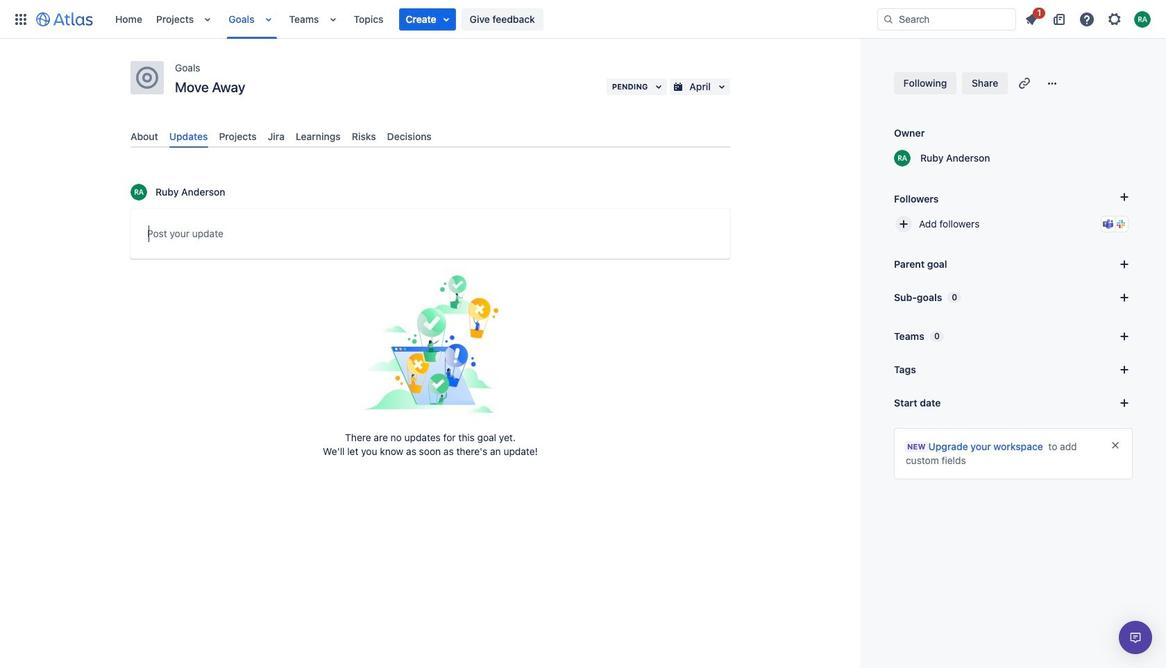 Task type: describe. For each thing, give the bounding box(es) containing it.
top element
[[8, 0, 877, 39]]

Main content area, start typing to enter text. text field
[[147, 226, 714, 247]]

open intercom messenger image
[[1127, 630, 1144, 646]]

add tag image
[[1116, 362, 1133, 378]]

more icon image
[[1044, 75, 1061, 92]]

list item inside top "element"
[[399, 8, 456, 30]]

1 horizontal spatial list
[[1019, 5, 1158, 30]]

add follower image
[[895, 216, 912, 233]]

Search field
[[877, 8, 1016, 30]]

notifications image
[[1023, 11, 1040, 27]]



Task type: vqa. For each thing, say whether or not it's contained in the screenshot.
leftmost to
no



Task type: locate. For each thing, give the bounding box(es) containing it.
help image
[[1079, 11, 1095, 27]]

search image
[[883, 14, 894, 25]]

settings image
[[1106, 11, 1123, 27]]

list
[[108, 0, 877, 39], [1019, 5, 1158, 30]]

msteams logo showing  channels are connected to this goal image
[[1103, 219, 1114, 230]]

tab list
[[125, 125, 736, 148]]

0 horizontal spatial list
[[108, 0, 877, 39]]

add team image
[[1116, 328, 1133, 345]]

add a follower image
[[1116, 189, 1133, 205]]

close banner image
[[1110, 440, 1121, 451]]

banner
[[0, 0, 1166, 39]]

0 horizontal spatial list item
[[399, 8, 456, 30]]

goal icon image
[[136, 67, 158, 89]]

slack logo showing nan channels are connected to this goal image
[[1115, 219, 1127, 230]]

switch to... image
[[12, 11, 29, 27]]

account image
[[1134, 11, 1151, 27]]

set start date image
[[1116, 395, 1133, 412]]

1 horizontal spatial list item
[[1019, 5, 1045, 30]]

list item
[[1019, 5, 1045, 30], [399, 8, 456, 30]]

None search field
[[877, 8, 1016, 30]]



